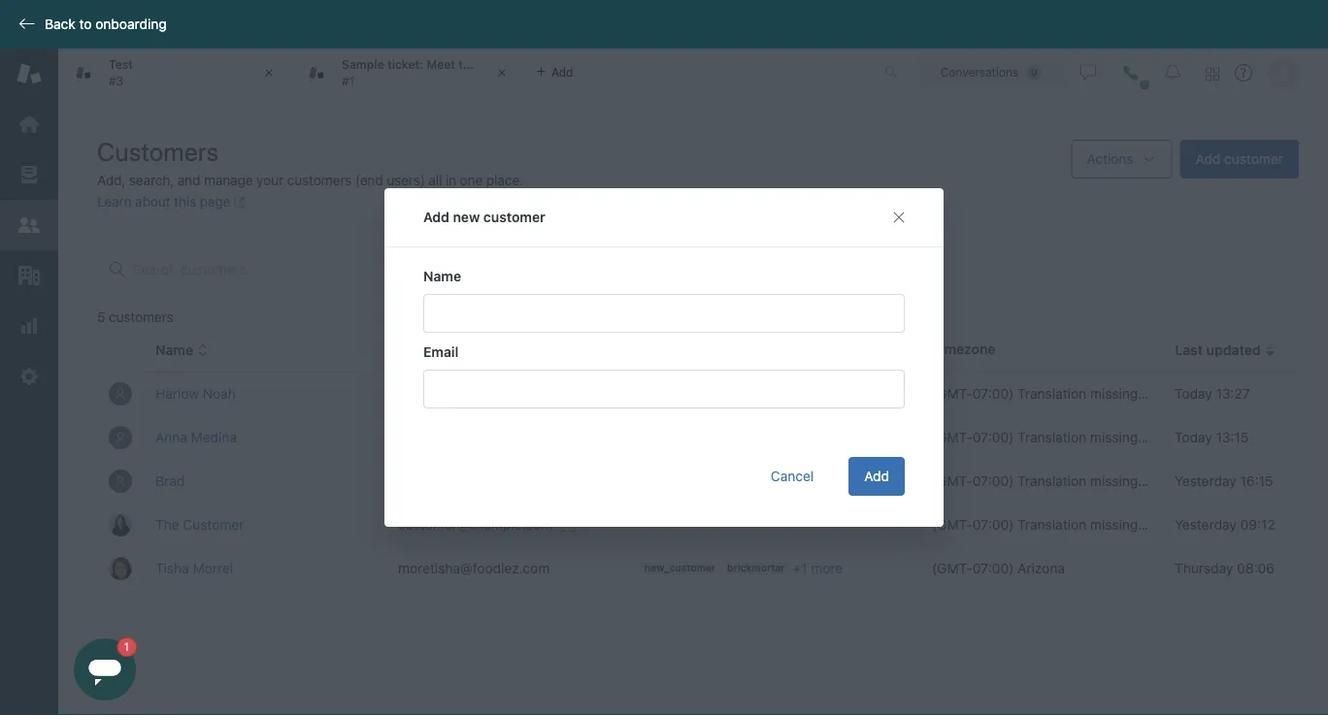 Task type: vqa. For each thing, say whether or not it's contained in the screenshot.
ticket:
yes



Task type: locate. For each thing, give the bounding box(es) containing it.
name inside add new customer dialog
[[423, 269, 461, 285]]

customer inside button
[[1225, 151, 1284, 167]]

#1
[[342, 74, 355, 87]]

2 horizontal spatial add
[[1196, 151, 1221, 167]]

yesterday up "thursday" on the bottom of page
[[1175, 517, 1237, 533]]

get help image
[[1235, 64, 1253, 82]]

ticket
[[480, 58, 513, 71]]

2 today from the top
[[1175, 430, 1213, 446]]

close image
[[492, 63, 512, 83]]

customer
[[1225, 151, 1284, 167], [484, 209, 546, 225]]

add
[[1196, 151, 1221, 167], [423, 209, 450, 225], [865, 469, 890, 485]]

customer inside dialog
[[484, 209, 546, 225]]

0 horizontal spatial customers
[[109, 309, 173, 325]]

1 horizontal spatial add
[[865, 469, 890, 485]]

customers
[[97, 136, 219, 166]]

0 vertical spatial customers
[[287, 172, 352, 188]]

add left new
[[423, 209, 450, 225]]

noah
[[203, 386, 236, 402]]

tab
[[58, 49, 291, 97], [291, 49, 524, 97]]

today
[[1175, 386, 1213, 402], [1175, 430, 1213, 446]]

close modal image
[[892, 210, 907, 225]]

name
[[423, 269, 461, 285], [155, 342, 193, 359]]

08:06
[[1237, 561, 1275, 577]]

sample ticket: meet the ticket #1
[[342, 58, 513, 87]]

customer down the place.
[[484, 209, 546, 225]]

1 today from the top
[[1175, 386, 1213, 402]]

anna medina
[[155, 430, 237, 446]]

anna
[[155, 430, 187, 446]]

yesterday
[[1175, 473, 1237, 489], [1175, 517, 1237, 533]]

add right "cancel"
[[865, 469, 890, 485]]

0 vertical spatial add
[[1196, 151, 1221, 167]]

0 horizontal spatial name
[[155, 342, 193, 359]]

yesterday for yesterday 16:15
[[1175, 473, 1237, 489]]

2 tab from the left
[[291, 49, 524, 97]]

add button
[[849, 457, 905, 496]]

and
[[177, 172, 200, 188]]

1 horizontal spatial customer
[[1225, 151, 1284, 167]]

name up harlow on the bottom
[[155, 342, 193, 359]]

0 horizontal spatial add
[[423, 209, 450, 225]]

cancel
[[771, 469, 814, 485]]

16:15
[[1241, 473, 1274, 489]]

organizations image
[[17, 263, 42, 288]]

this
[[174, 194, 196, 210]]

zendesk support image
[[17, 61, 42, 86]]

(opens in a new tab) image
[[230, 196, 245, 208]]

name down new
[[423, 269, 461, 285]]

Search customers field
[[133, 261, 522, 279]]

customers image
[[17, 213, 42, 238]]

09:12
[[1241, 517, 1276, 533]]

customer@example.com
[[398, 517, 553, 533]]

1 vertical spatial add
[[423, 209, 450, 225]]

+1 more button
[[793, 560, 843, 577]]

1 vertical spatial name
[[155, 342, 193, 359]]

add down "zendesk products" icon
[[1196, 151, 1221, 167]]

your
[[257, 172, 284, 188]]

add for new
[[423, 209, 450, 225]]

1 tab from the left
[[58, 49, 291, 97]]

tabs tab list
[[58, 49, 864, 97]]

yesterday down today 13:15
[[1175, 473, 1237, 489]]

0 vertical spatial name
[[423, 269, 461, 285]]

anna medina link
[[155, 430, 237, 446]]

tab containing sample ticket: meet the ticket
[[291, 49, 524, 97]]

0 vertical spatial today
[[1175, 386, 1213, 402]]

(end
[[355, 172, 383, 188]]

Email field
[[423, 370, 905, 409]]

0 vertical spatial yesterday
[[1175, 473, 1237, 489]]

customers right your
[[287, 172, 352, 188]]

0 horizontal spatial customer
[[484, 209, 546, 225]]

2 yesterday from the top
[[1175, 517, 1237, 533]]

conversations
[[941, 66, 1019, 79]]

5
[[97, 309, 105, 325]]

1 vertical spatial yesterday
[[1175, 517, 1237, 533]]

customer down "get help" "image"
[[1225, 151, 1284, 167]]

arizona
[[1018, 561, 1065, 577]]

harlow noah
[[155, 386, 236, 402]]

back
[[45, 16, 76, 32]]

add for customer
[[1196, 151, 1221, 167]]

harlow noah link
[[155, 386, 236, 402]]

1 yesterday from the top
[[1175, 473, 1237, 489]]

reporting image
[[17, 314, 42, 339]]

today left 13:15 at the right of page
[[1175, 430, 1213, 446]]

customers
[[287, 172, 352, 188], [109, 309, 173, 325]]

page
[[200, 194, 230, 210]]

the
[[155, 517, 179, 533]]

13:27
[[1216, 386, 1251, 402]]

yesterday for yesterday 09:12
[[1175, 517, 1237, 533]]

harlownoah05@gmail.com
[[398, 385, 564, 401]]

1 vertical spatial customer
[[484, 209, 546, 225]]

#3
[[109, 74, 123, 87]]

morrel
[[193, 561, 233, 577]]

1 horizontal spatial customers
[[287, 172, 352, 188]]

0 vertical spatial customer
[[1225, 151, 1284, 167]]

customers right '5'
[[109, 309, 173, 325]]

today left 13:27
[[1175, 386, 1213, 402]]

tisha morrel link
[[155, 561, 233, 577]]

last updated button
[[1175, 342, 1277, 359]]

ticket:
[[387, 58, 424, 71]]

thursday 08:06
[[1175, 561, 1275, 577]]

1 horizontal spatial name
[[423, 269, 461, 285]]

1 vertical spatial today
[[1175, 430, 1213, 446]]

name button
[[155, 342, 209, 359]]

place.
[[486, 172, 523, 188]]

yesterday 09:12
[[1175, 517, 1276, 533]]

name inside "button"
[[155, 342, 193, 359]]

brickmortar
[[728, 563, 785, 574]]

medina
[[191, 430, 237, 446]]

medinaanna1994@gmail.com
[[398, 429, 582, 445]]



Task type: describe. For each thing, give the bounding box(es) containing it.
get started image
[[17, 112, 42, 137]]

back to onboarding link
[[0, 16, 176, 33]]

cancel button
[[755, 457, 830, 496]]

email
[[423, 344, 459, 360]]

search,
[[129, 172, 174, 188]]

today for today 13:15
[[1175, 430, 1213, 446]]

customer
[[183, 517, 244, 533]]

07:00)
[[973, 561, 1014, 577]]

new
[[453, 209, 480, 225]]

learn about this page link
[[97, 194, 245, 210]]

klobrad84@gmail.com
[[398, 473, 539, 489]]

(gmt-
[[932, 561, 973, 577]]

the customer
[[155, 517, 244, 533]]

5 customers
[[97, 309, 173, 325]]

+1
[[793, 560, 808, 576]]

learn
[[97, 194, 132, 210]]

(gmt-07:00) arizona
[[932, 561, 1065, 577]]

tisha morrel
[[155, 561, 233, 577]]

back to onboarding
[[45, 16, 167, 32]]

yesterday 16:15
[[1175, 473, 1274, 489]]

unverified email image
[[562, 518, 578, 534]]

brad
[[155, 473, 185, 489]]

onboarding
[[95, 16, 167, 32]]

close image
[[259, 63, 279, 83]]

learn about this page
[[97, 194, 230, 210]]

moretisha@foodlez.com
[[398, 561, 550, 577]]

one
[[460, 172, 483, 188]]

Name field
[[423, 294, 905, 333]]

test
[[109, 58, 133, 71]]

-
[[641, 515, 647, 531]]

harlow
[[155, 386, 199, 402]]

the
[[459, 58, 477, 71]]

2 vertical spatial add
[[865, 469, 890, 485]]

manage
[[204, 172, 253, 188]]

sample
[[342, 58, 384, 71]]

tab containing test
[[58, 49, 291, 97]]

more
[[811, 560, 843, 576]]

last
[[1175, 342, 1203, 359]]

add,
[[97, 172, 125, 188]]

to
[[79, 16, 92, 32]]

the customer link
[[155, 517, 244, 533]]

add new customer
[[423, 209, 546, 225]]

customers add, search, and manage your customers (end users) all in one place.
[[97, 136, 523, 188]]

tisha
[[155, 561, 189, 577]]

all
[[429, 172, 442, 188]]

zendesk products image
[[1206, 68, 1220, 81]]

today for today 13:27
[[1175, 386, 1213, 402]]

brickmortar +1 more
[[728, 560, 843, 576]]

new_customer
[[645, 563, 716, 574]]

main element
[[0, 49, 58, 716]]

thursday
[[1175, 561, 1234, 577]]

add customer
[[1196, 151, 1284, 167]]

add new customer dialog
[[385, 188, 944, 527]]

add customer button
[[1181, 140, 1300, 179]]

in
[[446, 172, 457, 188]]

meet
[[427, 58, 456, 71]]

admin image
[[17, 364, 42, 389]]

today 13:15
[[1175, 430, 1249, 446]]

today 13:27
[[1175, 386, 1251, 402]]

conversations button
[[920, 57, 1064, 88]]

brad link
[[155, 473, 185, 489]]

1 vertical spatial customers
[[109, 309, 173, 325]]

13:15
[[1216, 430, 1249, 446]]

last updated
[[1175, 342, 1261, 359]]

test #3
[[109, 58, 133, 87]]

updated
[[1207, 342, 1261, 359]]

customers inside customers add, search, and manage your customers (end users) all in one place.
[[287, 172, 352, 188]]

views image
[[17, 162, 42, 187]]

users)
[[387, 172, 425, 188]]

about
[[135, 194, 170, 210]]



